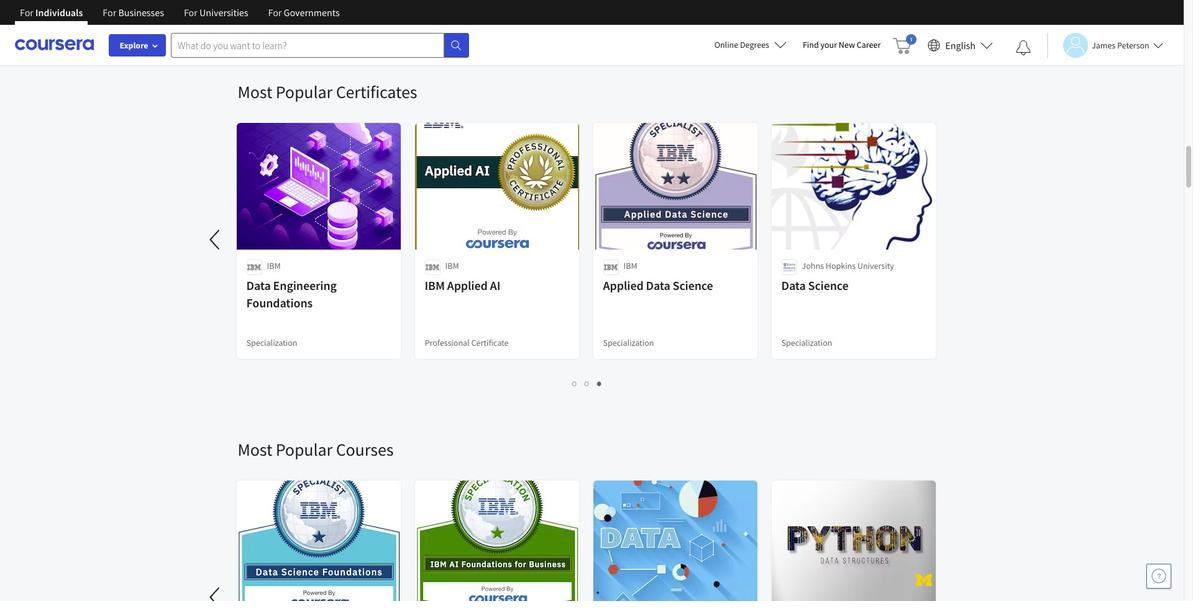 Task type: describe. For each thing, give the bounding box(es) containing it.
for universities
[[184, 6, 248, 19]]

for businesses
[[103, 6, 164, 19]]

universities
[[200, 6, 248, 19]]

3 inside most popular certificates carousel element
[[597, 378, 602, 390]]

2 data from the left
[[646, 278, 671, 293]]

for for individuals
[[20, 6, 34, 19]]

courses
[[336, 439, 394, 461]]

1 button for right 2 button
[[569, 377, 581, 391]]

2 applied from the left
[[603, 278, 644, 293]]

most popular courses
[[238, 439, 394, 461]]

university
[[858, 260, 895, 272]]

5
[[597, 20, 602, 32]]

banner navigation
[[10, 0, 350, 34]]

most for most popular courses
[[238, 439, 272, 461]]

5 button
[[594, 19, 606, 33]]

3 button for top 2 button
[[569, 19, 581, 33]]

your
[[821, 39, 837, 50]]

certificates
[[336, 81, 417, 103]]

for for governments
[[268, 6, 282, 19]]

shopping cart: 1 item image
[[894, 34, 917, 54]]

certificate
[[472, 338, 509, 349]]

for for businesses
[[103, 6, 116, 19]]

What do you want to learn? text field
[[171, 33, 445, 58]]

find your new career link
[[797, 37, 887, 53]]

coursera image
[[15, 35, 94, 55]]

ai
[[490, 278, 501, 293]]

python data structures course by university of michigan, image
[[772, 481, 937, 602]]

0 horizontal spatial 1
[[548, 20, 553, 32]]

for governments
[[268, 6, 340, 19]]

find
[[803, 39, 819, 50]]

applied data science
[[603, 278, 713, 293]]

specialization for foundations
[[247, 338, 297, 349]]

new
[[839, 39, 855, 50]]

data engineering foundations
[[247, 278, 337, 311]]

data science
[[782, 278, 849, 293]]

6
[[610, 20, 615, 32]]

4
[[585, 20, 590, 32]]

popular for certificates
[[276, 81, 333, 103]]

ibm for data
[[267, 260, 281, 272]]

ibm image for data engineering foundations
[[247, 260, 262, 275]]

ibm image for applied data science
[[603, 260, 619, 275]]

most popular certificates
[[238, 81, 417, 103]]

2 for right 2 button
[[585, 378, 590, 390]]

specialization for science
[[603, 338, 654, 349]]

degrees
[[740, 39, 770, 50]]

ibm for ibm
[[445, 260, 459, 272]]

4 button
[[581, 19, 594, 33]]

businesses
[[118, 6, 164, 19]]

career
[[857, 39, 881, 50]]

james peterson button
[[1048, 33, 1164, 58]]

7
[[622, 20, 627, 32]]

help center image
[[1152, 569, 1167, 584]]

data science fundamentals with python and sql specialization by ibm, image
[[593, 481, 758, 602]]

explore
[[120, 40, 148, 51]]



Task type: vqa. For each thing, say whether or not it's contained in the screenshot.


Task type: locate. For each thing, give the bounding box(es) containing it.
3 button for right 2 button
[[594, 377, 606, 391]]

online degrees button
[[705, 31, 797, 58]]

explore button
[[109, 34, 166, 57]]

johns hopkins university image
[[782, 260, 797, 275]]

list inside most popular certificates carousel element
[[238, 377, 937, 391]]

engineering
[[273, 278, 337, 293]]

1 popular from the top
[[276, 81, 333, 103]]

governments
[[284, 6, 340, 19]]

ibm image up 'applied data science' in the right of the page
[[603, 260, 619, 275]]

1 horizontal spatial ibm image
[[603, 260, 619, 275]]

1 specialization from the left
[[247, 338, 297, 349]]

for individuals
[[20, 6, 83, 19]]

1 for from the left
[[20, 6, 34, 19]]

english
[[946, 39, 976, 51]]

popular inside 'element'
[[276, 439, 333, 461]]

2 button
[[556, 19, 569, 33], [581, 377, 594, 391]]

2 inside most popular certificates carousel element
[[585, 378, 590, 390]]

1 horizontal spatial 3 button
[[594, 377, 606, 391]]

0 vertical spatial previous slide image
[[201, 225, 230, 255]]

data for data engineering foundations
[[247, 278, 271, 293]]

popular for courses
[[276, 439, 333, 461]]

1
[[548, 20, 553, 32], [573, 378, 578, 390]]

0 vertical spatial 2 button
[[556, 19, 569, 33]]

online
[[715, 39, 739, 50]]

0 vertical spatial 3
[[573, 20, 578, 32]]

popular
[[276, 81, 333, 103], [276, 439, 333, 461]]

0 horizontal spatial data
[[247, 278, 271, 293]]

0 vertical spatial 1
[[548, 20, 553, 32]]

data inside data engineering foundations
[[247, 278, 271, 293]]

most
[[238, 81, 272, 103], [238, 439, 272, 461]]

ibm
[[267, 260, 281, 272], [445, 260, 459, 272], [624, 260, 638, 272], [425, 278, 445, 293]]

6 button
[[606, 19, 619, 33]]

3
[[573, 20, 578, 32], [597, 378, 602, 390]]

0 vertical spatial list
[[238, 19, 937, 33]]

0 vertical spatial 2
[[560, 20, 565, 32]]

1 vertical spatial 1 button
[[569, 377, 581, 391]]

list
[[238, 19, 937, 33], [238, 377, 937, 391]]

most popular certificates carousel element
[[0, 44, 947, 402]]

1 vertical spatial 2
[[585, 378, 590, 390]]

3 specialization from the left
[[782, 338, 833, 349]]

for left businesses
[[103, 6, 116, 19]]

0 vertical spatial 1 button
[[544, 19, 556, 33]]

2 horizontal spatial specialization
[[782, 338, 833, 349]]

ibm right ibm image
[[445, 260, 459, 272]]

1 list from the top
[[238, 19, 937, 33]]

2 science from the left
[[809, 278, 849, 293]]

for
[[20, 6, 34, 19], [103, 6, 116, 19], [184, 6, 198, 19], [268, 6, 282, 19]]

1 data from the left
[[247, 278, 271, 293]]

ibm image
[[247, 260, 262, 275], [603, 260, 619, 275]]

1 horizontal spatial 1
[[573, 378, 578, 390]]

previous slide image
[[201, 225, 230, 255], [201, 583, 230, 602]]

1 vertical spatial 3
[[597, 378, 602, 390]]

popular down what do you want to learn? "text field"
[[276, 81, 333, 103]]

1 horizontal spatial data
[[646, 278, 671, 293]]

1 previous slide image from the top
[[201, 225, 230, 255]]

2 horizontal spatial data
[[782, 278, 806, 293]]

1 vertical spatial popular
[[276, 439, 333, 461]]

introduction to data science specialization by ibm, image
[[237, 481, 401, 602]]

james peterson
[[1092, 39, 1150, 51]]

for left governments
[[268, 6, 282, 19]]

ibm applied ai
[[425, 278, 501, 293]]

previous slide image for most popular certificates
[[201, 225, 230, 255]]

2 ibm image from the left
[[603, 260, 619, 275]]

1 horizontal spatial 2
[[585, 378, 590, 390]]

3 data from the left
[[782, 278, 806, 293]]

1 button inside most popular certificates carousel element
[[569, 377, 581, 391]]

0 horizontal spatial 3
[[573, 20, 578, 32]]

1 horizontal spatial applied
[[603, 278, 644, 293]]

0 horizontal spatial 2
[[560, 20, 565, 32]]

1 vertical spatial list
[[238, 377, 937, 391]]

most for most popular certificates
[[238, 81, 272, 103]]

data
[[247, 278, 271, 293], [646, 278, 671, 293], [782, 278, 806, 293]]

johns hopkins university
[[802, 260, 895, 272]]

3 for from the left
[[184, 6, 198, 19]]

most popular courses carousel element
[[0, 402, 947, 602]]

2 list from the top
[[238, 377, 937, 391]]

professional certificate
[[425, 338, 509, 349]]

4 for from the left
[[268, 6, 282, 19]]

professional
[[425, 338, 470, 349]]

1 inside most popular certificates carousel element
[[573, 378, 578, 390]]

2 specialization from the left
[[603, 338, 654, 349]]

1 horizontal spatial 1 button
[[569, 377, 581, 391]]

most inside 'element'
[[238, 439, 272, 461]]

1 vertical spatial 2 button
[[581, 377, 594, 391]]

1 button
[[544, 19, 556, 33], [569, 377, 581, 391]]

1 horizontal spatial 3
[[597, 378, 602, 390]]

0 vertical spatial popular
[[276, 81, 333, 103]]

james
[[1092, 39, 1116, 51]]

data for data science
[[782, 278, 806, 293]]

previous slide image for most popular courses
[[201, 583, 230, 602]]

johns
[[802, 260, 824, 272]]

1 button for top 2 button
[[544, 19, 556, 33]]

1 horizontal spatial specialization
[[603, 338, 654, 349]]

1 horizontal spatial 2 button
[[581, 377, 594, 391]]

peterson
[[1118, 39, 1150, 51]]

foundations
[[247, 295, 313, 311]]

1 most from the top
[[238, 81, 272, 103]]

0 horizontal spatial applied
[[447, 278, 488, 293]]

0 horizontal spatial specialization
[[247, 338, 297, 349]]

3 button inside most popular certificates carousel element
[[594, 377, 606, 391]]

individuals
[[35, 6, 83, 19]]

ibm down ibm image
[[425, 278, 445, 293]]

2 popular from the top
[[276, 439, 333, 461]]

for left universities
[[184, 6, 198, 19]]

0 horizontal spatial 1 button
[[544, 19, 556, 33]]

1 applied from the left
[[447, 278, 488, 293]]

science
[[673, 278, 713, 293], [809, 278, 849, 293]]

0 horizontal spatial 2 button
[[556, 19, 569, 33]]

2
[[560, 20, 565, 32], [585, 378, 590, 390]]

0 vertical spatial 3 button
[[569, 19, 581, 33]]

2 for from the left
[[103, 6, 116, 19]]

specialization
[[247, 338, 297, 349], [603, 338, 654, 349], [782, 338, 833, 349]]

hopkins
[[826, 260, 856, 272]]

find your new career
[[803, 39, 881, 50]]

0 vertical spatial most
[[238, 81, 272, 103]]

for left individuals in the left of the page
[[20, 6, 34, 19]]

2 previous slide image from the top
[[201, 583, 230, 602]]

show notifications image
[[1016, 40, 1031, 55]]

0 horizontal spatial 3 button
[[569, 19, 581, 33]]

ibm up 'applied data science' in the right of the page
[[624, 260, 638, 272]]

2 most from the top
[[238, 439, 272, 461]]

applied
[[447, 278, 488, 293], [603, 278, 644, 293]]

online degrees
[[715, 39, 770, 50]]

3 button
[[569, 19, 581, 33], [594, 377, 606, 391]]

1 vertical spatial most
[[238, 439, 272, 461]]

None search field
[[171, 33, 469, 58]]

ibm ai foundations for business specialization by ibm, ibm , image
[[415, 481, 580, 602]]

1 horizontal spatial science
[[809, 278, 849, 293]]

1 vertical spatial 1
[[573, 378, 578, 390]]

1 ibm image from the left
[[247, 260, 262, 275]]

popular left the courses
[[276, 439, 333, 461]]

0 horizontal spatial science
[[673, 278, 713, 293]]

ibm image up foundations
[[247, 260, 262, 275]]

1 science from the left
[[673, 278, 713, 293]]

ibm up data engineering foundations
[[267, 260, 281, 272]]

0 horizontal spatial ibm image
[[247, 260, 262, 275]]

1 vertical spatial 3 button
[[594, 377, 606, 391]]

ibm image
[[425, 260, 440, 275]]

1 vertical spatial previous slide image
[[201, 583, 230, 602]]

2 for top 2 button
[[560, 20, 565, 32]]

english button
[[923, 25, 998, 65]]

ibm for applied
[[624, 260, 638, 272]]

for for universities
[[184, 6, 198, 19]]

7 button
[[619, 19, 631, 33]]



